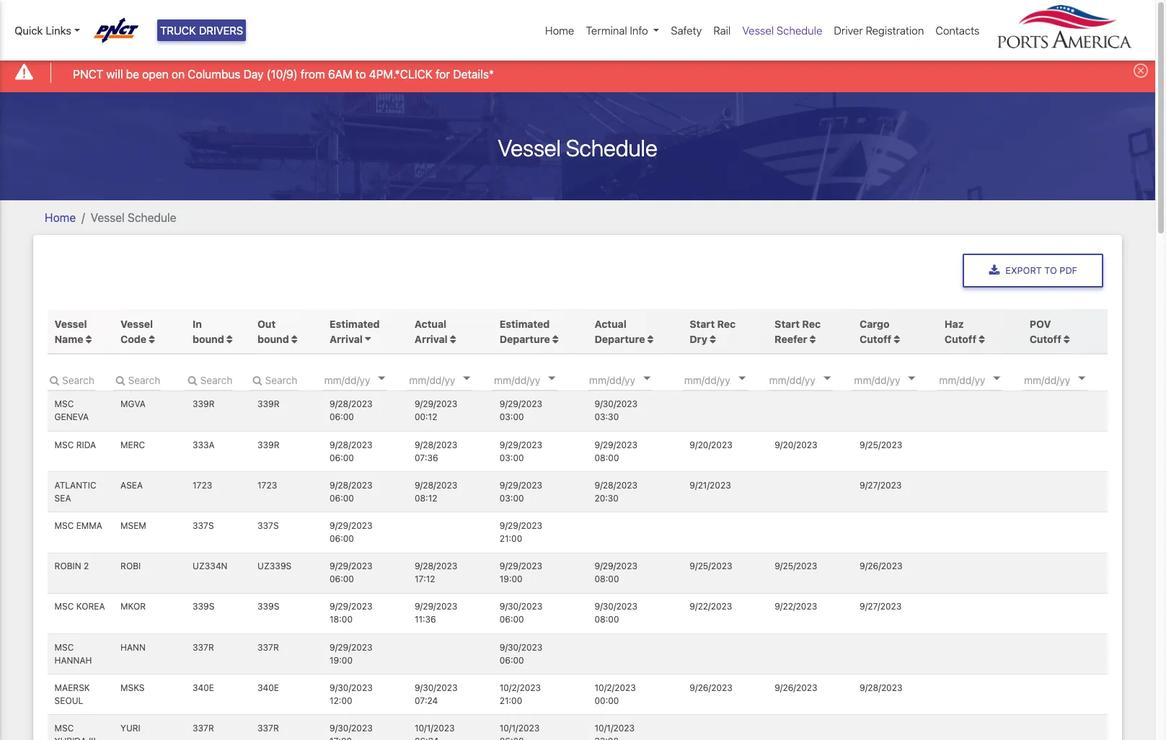 Task type: vqa. For each thing, say whether or not it's contained in the screenshot.
the topmost 9/29/2023 08:00
yes



Task type: locate. For each thing, give the bounding box(es) containing it.
2 9/28/2023 06:00 from the top
[[330, 440, 372, 463]]

start inside start rec reefer
[[775, 318, 800, 330]]

for
[[436, 68, 450, 80]]

2 vertical spatial 9/28/2023 06:00
[[330, 480, 372, 504]]

1 vertical spatial 9/29/2023 19:00
[[330, 642, 372, 666]]

0 vertical spatial 9/28/2023 06:00
[[330, 399, 372, 423]]

1 vertical spatial vessel schedule
[[498, 134, 657, 161]]

2
[[84, 561, 89, 572]]

2 9/29/2023 06:00 from the top
[[330, 561, 372, 585]]

21:00 inside 9/29/2023 21:00
[[500, 534, 522, 545]]

0 horizontal spatial 9/22/2023
[[690, 602, 732, 613]]

0 horizontal spatial start
[[690, 318, 715, 330]]

0 vertical spatial 9/30/2023 06:00
[[500, 602, 543, 626]]

schedule inside vessel schedule link
[[777, 24, 822, 37]]

0 vertical spatial 9/27/2023
[[860, 480, 902, 491]]

1 horizontal spatial schedule
[[566, 134, 657, 161]]

rec for start rec dry
[[717, 318, 736, 330]]

9/28/2023
[[330, 399, 372, 410], [330, 440, 372, 451], [415, 440, 457, 451], [330, 480, 372, 491], [415, 480, 457, 491], [595, 480, 638, 491], [415, 561, 457, 572], [860, 683, 903, 694]]

bound down in
[[193, 333, 224, 345]]

hann
[[120, 642, 146, 653]]

rec inside start rec dry
[[717, 318, 736, 330]]

rec inside start rec reefer
[[802, 318, 821, 330]]

open calendar image for 2nd "mm/dd/yy" field from left
[[643, 377, 651, 381]]

9/30/2023 06:00 for 9/29/2023 19:00
[[500, 642, 543, 666]]

bound inside in bound
[[193, 333, 224, 345]]

2 9/27/2023 from the top
[[860, 602, 902, 613]]

2 mm/dd/yy field from the left
[[588, 369, 674, 391]]

msem
[[120, 521, 146, 532]]

9/30/2023 08:00
[[595, 602, 638, 626]]

mm/dd/yy field down haz cutoff
[[938, 369, 1024, 391]]

0 vertical spatial 21:00
[[500, 534, 522, 545]]

2 339s from the left
[[258, 602, 279, 613]]

20:30
[[595, 493, 619, 504]]

9/25/2023
[[860, 440, 902, 451], [690, 561, 732, 572], [775, 561, 817, 572]]

reefer
[[775, 333, 807, 345]]

19:00 down 9/29/2023 21:00
[[500, 574, 523, 585]]

cargo cutoff
[[860, 318, 892, 345]]

0 vertical spatial home
[[545, 24, 574, 37]]

1 vertical spatial 08:00
[[595, 574, 619, 585]]

1 9/29/2023 06:00 from the top
[[330, 521, 372, 545]]

08:00 inside 9/30/2023 08:00
[[595, 615, 619, 626]]

1 vertical spatial 9/30/2023 06:00
[[500, 642, 543, 666]]

msc left rida
[[55, 440, 74, 451]]

mm/dd/yy field
[[493, 369, 579, 391], [588, 369, 674, 391], [683, 369, 769, 391], [768, 369, 854, 391], [853, 369, 939, 391], [938, 369, 1024, 391], [1023, 369, 1109, 391]]

0 vertical spatial 19:00
[[500, 574, 523, 585]]

10/2/2023 21:00
[[500, 683, 541, 707]]

2 msc from the top
[[55, 440, 74, 451]]

1 cutoff from the left
[[860, 333, 892, 345]]

vessel code
[[120, 318, 153, 345]]

0 horizontal spatial arrival
[[330, 333, 363, 345]]

1 horizontal spatial start
[[775, 318, 800, 330]]

1 horizontal spatial actual
[[595, 318, 627, 330]]

mm/dd/yy field down reefer in the right of the page
[[768, 369, 854, 391]]

2 9/29/2023 08:00 from the top
[[595, 561, 637, 585]]

0 horizontal spatial 10/2/2023
[[500, 683, 541, 694]]

sea
[[55, 493, 71, 504]]

rec up reefer in the right of the page
[[802, 318, 821, 330]]

2 10/2/2023 from the left
[[595, 683, 636, 694]]

pov
[[1030, 318, 1051, 330]]

0 horizontal spatial 340e
[[193, 683, 214, 694]]

rec left start rec reefer
[[717, 318, 736, 330]]

rail
[[713, 24, 731, 37]]

21:00
[[500, 534, 522, 545], [500, 696, 522, 707]]

1 horizontal spatial home link
[[539, 17, 580, 44]]

download image
[[989, 265, 1000, 276]]

3 cutoff from the left
[[1030, 333, 1062, 345]]

10/1/2023 down 00:00
[[595, 723, 635, 734]]

1 msc from the top
[[55, 399, 74, 410]]

bound for in
[[193, 333, 224, 345]]

1 horizontal spatial vessel schedule
[[498, 134, 657, 161]]

1 vertical spatial 9/27/2023
[[860, 602, 902, 613]]

3 10/1/2023 from the left
[[595, 723, 635, 734]]

06:00 for 333a
[[330, 453, 354, 463]]

2 vertical spatial schedule
[[128, 211, 176, 224]]

5 open calendar image from the left
[[908, 377, 916, 381]]

9/20/2023
[[690, 440, 732, 451], [775, 440, 817, 451]]

contacts
[[936, 24, 980, 37]]

4 msc from the top
[[55, 602, 74, 613]]

2 estimated from the left
[[500, 318, 550, 330]]

msc for msc rida
[[55, 440, 74, 451]]

1 9/27/2023 from the top
[[860, 480, 902, 491]]

0 horizontal spatial 9/20/2023
[[690, 440, 732, 451]]

3 08:00 from the top
[[595, 615, 619, 626]]

haz cutoff
[[945, 318, 977, 345]]

6 msc from the top
[[55, 723, 74, 734]]

9/29/2023 03:00 for 9/29/2023 00:12
[[500, 399, 542, 423]]

1 horizontal spatial rec
[[802, 318, 821, 330]]

vessel schedule
[[742, 24, 822, 37], [498, 134, 657, 161], [91, 211, 176, 224]]

03:00 for 9/29/2023 00:12
[[500, 412, 524, 423]]

9/29/2023 19:00 down 9/29/2023 21:00
[[500, 561, 542, 585]]

08:00 for 9/29/2023 03:00
[[595, 453, 619, 463]]

10/2/2023
[[500, 683, 541, 694], [595, 683, 636, 694]]

departure
[[500, 333, 550, 345], [595, 333, 645, 345]]

out bound
[[258, 318, 292, 345]]

arrival inside estimated arrival
[[330, 333, 363, 345]]

06:00 for 1723
[[330, 493, 354, 504]]

msc geneva
[[55, 399, 89, 423]]

9/30/2023 06:00 for 9/29/2023 18:00
[[500, 602, 543, 626]]

rec
[[717, 318, 736, 330], [802, 318, 821, 330]]

9/29/2023 08:00 up 9/30/2023 08:00
[[595, 561, 637, 585]]

msc up hannah
[[55, 642, 74, 653]]

1 21:00 from the top
[[500, 534, 522, 545]]

open calendar image for 3rd "mm/dd/yy" field from left
[[738, 377, 746, 381]]

2 vertical spatial 08:00
[[595, 615, 619, 626]]

1 arrival from the left
[[330, 333, 363, 345]]

vessel name
[[55, 318, 87, 345]]

1 vertical spatial home link
[[45, 211, 76, 224]]

contacts link
[[930, 17, 986, 44]]

6 open calendar image from the left
[[993, 377, 1001, 381]]

9/29/2023 03:00
[[500, 399, 542, 423], [500, 440, 542, 463], [500, 480, 542, 504]]

0 horizontal spatial cutoff
[[860, 333, 892, 345]]

1723
[[193, 480, 212, 491], [258, 480, 277, 491]]

337s up uz339s
[[258, 521, 279, 532]]

9/29/2023 08:00 for 9/20/2023
[[595, 440, 637, 463]]

1 vertical spatial 9/28/2023 06:00
[[330, 440, 372, 463]]

9/29/2023 03:00 for 9/28/2023 07:36
[[500, 440, 542, 463]]

msc for msc yurida iii
[[55, 723, 74, 734]]

terminal
[[586, 24, 627, 37]]

safety link
[[665, 17, 708, 44]]

1 horizontal spatial arrival
[[415, 333, 448, 345]]

yuri
[[120, 723, 140, 734]]

2 horizontal spatial 9/25/2023
[[860, 440, 902, 451]]

0 horizontal spatial schedule
[[128, 211, 176, 224]]

337s up the uz334n
[[193, 521, 214, 532]]

2 bound from the left
[[258, 333, 289, 345]]

0 horizontal spatial departure
[[500, 333, 550, 345]]

2 start from the left
[[775, 318, 800, 330]]

start up the dry
[[690, 318, 715, 330]]

9/29/2023 19:00 down 18:00
[[330, 642, 372, 666]]

1 actual from the left
[[415, 318, 446, 330]]

10/1/2023 down 07:24
[[415, 723, 455, 734]]

1 horizontal spatial 9/20/2023
[[775, 440, 817, 451]]

1 vertical spatial 9/29/2023 08:00
[[595, 561, 637, 585]]

open calendar image
[[548, 377, 556, 381], [643, 377, 651, 381], [738, 377, 746, 381], [823, 377, 831, 381], [908, 377, 916, 381], [993, 377, 1001, 381], [1078, 377, 1086, 381]]

msc for msc hannah
[[55, 642, 74, 653]]

0 horizontal spatial 337s
[[193, 521, 214, 532]]

bound for out
[[258, 333, 289, 345]]

1 9/30/2023 06:00 from the top
[[500, 602, 543, 626]]

10/2/2023 for 00:00
[[595, 683, 636, 694]]

start rec reefer
[[775, 318, 821, 345]]

19:00
[[500, 574, 523, 585], [330, 655, 353, 666]]

1 bound from the left
[[193, 333, 224, 345]]

0 vertical spatial 9/29/2023 03:00
[[500, 399, 542, 423]]

339r
[[193, 399, 215, 410], [258, 399, 280, 410], [258, 440, 280, 451]]

actual inside actual arrival
[[415, 318, 446, 330]]

start up reefer in the right of the page
[[775, 318, 800, 330]]

3 msc from the top
[[55, 521, 74, 532]]

1 start from the left
[[690, 318, 715, 330]]

day
[[244, 68, 264, 80]]

10/2/2023 for 21:00
[[500, 683, 541, 694]]

start inside start rec dry
[[690, 318, 715, 330]]

1 vertical spatial 21:00
[[500, 696, 522, 707]]

9/28/2023 06:00 for 08:12
[[330, 480, 372, 504]]

mgva
[[120, 399, 146, 410]]

msc inside msc geneva
[[55, 399, 74, 410]]

1 horizontal spatial cutoff
[[945, 333, 977, 345]]

3 03:00 from the top
[[500, 493, 524, 504]]

bound down out
[[258, 333, 289, 345]]

msc hannah
[[55, 642, 92, 666]]

0 horizontal spatial estimated
[[330, 318, 380, 330]]

estimated departure
[[500, 318, 550, 345]]

10/1/2023
[[415, 723, 455, 734], [500, 723, 540, 734], [595, 723, 635, 734]]

mm/dd/yy field down estimated departure
[[493, 369, 579, 391]]

1 vertical spatial home
[[45, 211, 76, 224]]

00:00
[[595, 696, 619, 707]]

truck drivers link
[[157, 19, 246, 41]]

2 horizontal spatial cutoff
[[1030, 333, 1062, 345]]

2 horizontal spatial vessel schedule
[[742, 24, 822, 37]]

2 rec from the left
[[802, 318, 821, 330]]

1 horizontal spatial 10/2/2023
[[595, 683, 636, 694]]

3 9/29/2023 03:00 from the top
[[500, 480, 542, 504]]

actual departure
[[595, 318, 645, 345]]

2 21:00 from the top
[[500, 696, 522, 707]]

2 actual from the left
[[595, 318, 627, 330]]

0 horizontal spatial 9/25/2023
[[690, 561, 732, 572]]

msc up geneva
[[55, 399, 74, 410]]

1 08:00 from the top
[[595, 453, 619, 463]]

open calendar image for seventh "mm/dd/yy" field from right
[[548, 377, 556, 381]]

2 horizontal spatial 10/1/2023
[[595, 723, 635, 734]]

1 horizontal spatial 339s
[[258, 602, 279, 613]]

0 horizontal spatial home
[[45, 211, 76, 224]]

4 mm/dd/yy field from the left
[[768, 369, 854, 391]]

08:00 for 9/29/2023 19:00
[[595, 574, 619, 585]]

9/29/2023 06:00 for 337s
[[330, 521, 372, 545]]

msc inside the msc hannah
[[55, 642, 74, 653]]

will
[[106, 68, 123, 80]]

9/30/2023 07:24
[[415, 683, 458, 707]]

1 horizontal spatial 340e
[[258, 683, 279, 694]]

4 open calendar image from the left
[[823, 377, 831, 381]]

0 vertical spatial 08:00
[[595, 453, 619, 463]]

seoul
[[55, 696, 83, 707]]

9/29/2023 03:00 for 9/28/2023 08:12
[[500, 480, 542, 504]]

robin
[[55, 561, 81, 572]]

0 horizontal spatial 339s
[[193, 602, 214, 613]]

1 horizontal spatial 9/29/2023 19:00
[[500, 561, 542, 585]]

close image
[[1134, 64, 1148, 78]]

0 horizontal spatial 10/1/2023
[[415, 723, 455, 734]]

bound
[[193, 333, 224, 345], [258, 333, 289, 345]]

0 horizontal spatial actual
[[415, 318, 446, 330]]

registration
[[866, 24, 924, 37]]

2 vertical spatial 03:00
[[500, 493, 524, 504]]

mm/dd/yy field down the pov cutoff
[[1023, 369, 1109, 391]]

0 vertical spatial 03:00
[[500, 412, 524, 423]]

1 horizontal spatial 10/1/2023
[[500, 723, 540, 734]]

cutoff down the haz at the right of the page
[[945, 333, 977, 345]]

5 msc from the top
[[55, 642, 74, 653]]

2 arrival from the left
[[415, 333, 448, 345]]

06:00 for 337s
[[330, 534, 354, 545]]

1 340e from the left
[[193, 683, 214, 694]]

cutoff down cargo
[[860, 333, 892, 345]]

9/30/2023
[[595, 399, 638, 410], [500, 602, 543, 613], [595, 602, 638, 613], [500, 642, 543, 653], [330, 683, 373, 694], [415, 683, 458, 694], [330, 723, 373, 734]]

1 horizontal spatial departure
[[595, 333, 645, 345]]

mm/dd/yy field down cargo cutoff
[[853, 369, 939, 391]]

2 9/29/2023 03:00 from the top
[[500, 440, 542, 463]]

9/27/2023
[[860, 480, 902, 491], [860, 602, 902, 613]]

1 vertical spatial 9/29/2023 03:00
[[500, 440, 542, 463]]

1 vertical spatial 03:00
[[500, 453, 524, 463]]

msc left korea
[[55, 602, 74, 613]]

0 vertical spatial 9/29/2023 06:00
[[330, 521, 372, 545]]

2 departure from the left
[[595, 333, 645, 345]]

7 open calendar image from the left
[[1078, 377, 1086, 381]]

mm/dd/yy field up 9/30/2023 03:30
[[588, 369, 674, 391]]

2 03:00 from the top
[[500, 453, 524, 463]]

terminal info
[[586, 24, 648, 37]]

1 horizontal spatial 1723
[[258, 480, 277, 491]]

07:36
[[415, 453, 438, 463]]

339s down uz339s
[[258, 602, 279, 613]]

1 departure from the left
[[500, 333, 550, 345]]

1 9/28/2023 06:00 from the top
[[330, 399, 372, 423]]

estimated inside estimated departure
[[500, 318, 550, 330]]

2 1723 from the left
[[258, 480, 277, 491]]

2 horizontal spatial schedule
[[777, 24, 822, 37]]

actual arrival
[[415, 318, 448, 345]]

1 rec from the left
[[717, 318, 736, 330]]

1 open calendar image from the left
[[548, 377, 556, 381]]

339s down the uz334n
[[193, 602, 214, 613]]

0 horizontal spatial bound
[[193, 333, 224, 345]]

06:00 for 339r
[[330, 412, 354, 423]]

9/29/2023 19:00
[[500, 561, 542, 585], [330, 642, 372, 666]]

None field
[[48, 369, 95, 391], [114, 369, 161, 391], [186, 369, 233, 391], [251, 369, 298, 391], [48, 369, 95, 391], [114, 369, 161, 391], [186, 369, 233, 391], [251, 369, 298, 391]]

1 horizontal spatial 337s
[[258, 521, 279, 532]]

home link
[[539, 17, 580, 44], [45, 211, 76, 224]]

0 horizontal spatial 1723
[[193, 480, 212, 491]]

1 estimated from the left
[[330, 318, 380, 330]]

2 337s from the left
[[258, 521, 279, 532]]

msc inside msc yurida iii
[[55, 723, 74, 734]]

1 horizontal spatial estimated
[[500, 318, 550, 330]]

0 horizontal spatial 9/29/2023 19:00
[[330, 642, 372, 666]]

1 9/29/2023 03:00 from the top
[[500, 399, 542, 423]]

1 vertical spatial 19:00
[[330, 655, 353, 666]]

9/27/2023 for 9/22/2023
[[860, 602, 902, 613]]

0 vertical spatial home link
[[539, 17, 580, 44]]

0 vertical spatial schedule
[[777, 24, 822, 37]]

21:00 for 10/2/2023 21:00
[[500, 696, 522, 707]]

1 horizontal spatial 19:00
[[500, 574, 523, 585]]

1 horizontal spatial 9/22/2023
[[775, 602, 817, 613]]

21:00 inside 10/2/2023 21:00
[[500, 696, 522, 707]]

2 cutoff from the left
[[945, 333, 977, 345]]

0 horizontal spatial rec
[[717, 318, 736, 330]]

actual inside actual departure
[[595, 318, 627, 330]]

msc for msc korea
[[55, 602, 74, 613]]

2 vertical spatial 9/29/2023 03:00
[[500, 480, 542, 504]]

1 9/29/2023 08:00 from the top
[[595, 440, 637, 463]]

rail link
[[708, 17, 737, 44]]

mm/dd/yy field down the dry
[[683, 369, 769, 391]]

name
[[55, 333, 83, 345]]

uz339s
[[258, 561, 291, 572]]

0 vertical spatial 9/29/2023 08:00
[[595, 440, 637, 463]]

07:24
[[415, 696, 438, 707]]

9/29/2023 08:00 down the 03:30
[[595, 440, 637, 463]]

3 open calendar image from the left
[[738, 377, 746, 381]]

1 03:00 from the top
[[500, 412, 524, 423]]

1 10/2/2023 from the left
[[500, 683, 541, 694]]

19:00 up 9/30/2023 12:00
[[330, 655, 353, 666]]

open calendar image for fifth "mm/dd/yy" field from the left
[[908, 377, 916, 381]]

cutoff
[[860, 333, 892, 345], [945, 333, 977, 345], [1030, 333, 1062, 345]]

korea
[[76, 602, 105, 613]]

cutoff down pov
[[1030, 333, 1062, 345]]

10/1/2023 down 10/2/2023 21:00
[[500, 723, 540, 734]]

0 vertical spatial vessel schedule
[[742, 24, 822, 37]]

339r for 333a
[[258, 440, 280, 451]]

msc
[[55, 399, 74, 410], [55, 440, 74, 451], [55, 521, 74, 532], [55, 602, 74, 613], [55, 642, 74, 653], [55, 723, 74, 734]]

msc left emma
[[55, 521, 74, 532]]

1 horizontal spatial bound
[[258, 333, 289, 345]]

9/29/2023 06:00
[[330, 521, 372, 545], [330, 561, 372, 585]]

2 9/30/2023 06:00 from the top
[[500, 642, 543, 666]]

msc up the yurida
[[55, 723, 74, 734]]

08:00 for 9/30/2023 06:00
[[595, 615, 619, 626]]

06:00
[[330, 412, 354, 423], [330, 453, 354, 463], [330, 493, 354, 504], [330, 534, 354, 545], [330, 574, 354, 585], [500, 615, 524, 626], [500, 655, 524, 666]]

1 vertical spatial 9/29/2023 06:00
[[330, 561, 372, 585]]

337r
[[193, 642, 214, 653], [258, 642, 279, 653], [193, 723, 214, 734], [258, 723, 279, 734]]

iii
[[89, 736, 96, 741]]

2 9/22/2023 from the left
[[775, 602, 817, 613]]

2 open calendar image from the left
[[643, 377, 651, 381]]

9/28/2023 06:00
[[330, 399, 372, 423], [330, 440, 372, 463], [330, 480, 372, 504]]

bound inside out bound
[[258, 333, 289, 345]]

3 9/28/2023 06:00 from the top
[[330, 480, 372, 504]]

0 horizontal spatial vessel schedule
[[91, 211, 176, 224]]

2 08:00 from the top
[[595, 574, 619, 585]]

estimated for arrival
[[330, 318, 380, 330]]



Task type: describe. For each thing, give the bounding box(es) containing it.
msc for msc geneva
[[55, 399, 74, 410]]

7 mm/dd/yy field from the left
[[1023, 369, 1109, 391]]

11:36
[[415, 615, 436, 626]]

atlantic
[[55, 480, 96, 491]]

4pm.*click
[[369, 68, 433, 80]]

pnct will be open on columbus day (10/9) from 6am to 4pm.*click for details* alert
[[0, 53, 1155, 92]]

rida
[[76, 440, 96, 451]]

1 mm/dd/yy field from the left
[[493, 369, 579, 391]]

1 337s from the left
[[193, 521, 214, 532]]

0 horizontal spatial 9/26/2023
[[690, 683, 733, 694]]

atlantic sea
[[55, 480, 96, 504]]

open calendar image for first "mm/dd/yy" field from right
[[1078, 377, 1086, 381]]

2 vertical spatial vessel schedule
[[91, 211, 176, 224]]

9/28/2023 20:30
[[595, 480, 638, 504]]

9/29/2023 11:36
[[415, 602, 457, 626]]

mkor
[[120, 602, 146, 613]]

estimated for departure
[[500, 318, 550, 330]]

msc korea
[[55, 602, 105, 613]]

links
[[46, 24, 71, 37]]

cargo
[[860, 318, 890, 330]]

03:00 for 9/28/2023 08:12
[[500, 493, 524, 504]]

(10/9)
[[267, 68, 298, 80]]

9/29/2023 06:00 for uz339s
[[330, 561, 372, 585]]

08:12
[[415, 493, 437, 504]]

safety
[[671, 24, 702, 37]]

1 1723 from the left
[[193, 480, 212, 491]]

cutoff for pov
[[1030, 333, 1062, 345]]

dry
[[690, 333, 707, 345]]

5 mm/dd/yy field from the left
[[853, 369, 939, 391]]

on
[[172, 68, 185, 80]]

06:00 for uz334n
[[330, 574, 354, 585]]

cutoff for haz
[[945, 333, 977, 345]]

9/28/2023 06:00 for 07:36
[[330, 440, 372, 463]]

arrival for estimated arrival
[[330, 333, 363, 345]]

maersk
[[55, 683, 90, 694]]

pov cutoff
[[1030, 318, 1062, 345]]

out
[[258, 318, 276, 330]]

pnct will be open on columbus day (10/9) from 6am to 4pm.*click for details* link
[[73, 65, 494, 83]]

arrival for actual arrival
[[415, 333, 448, 345]]

in
[[193, 318, 202, 330]]

msc emma
[[55, 521, 102, 532]]

17:12
[[415, 574, 435, 585]]

333a
[[193, 440, 215, 451]]

truck drivers
[[160, 24, 243, 37]]

export
[[1006, 265, 1042, 276]]

0 vertical spatial 9/29/2023 19:00
[[500, 561, 542, 585]]

03:00 for 9/28/2023 07:36
[[500, 453, 524, 463]]

export to pdf link
[[963, 254, 1103, 288]]

1 10/1/2023 from the left
[[415, 723, 455, 734]]

drivers
[[199, 24, 243, 37]]

9/30/2023 12:00
[[330, 683, 373, 707]]

start rec dry
[[690, 318, 736, 345]]

open
[[142, 68, 169, 80]]

geneva
[[55, 412, 89, 423]]

actual for actual departure
[[595, 318, 627, 330]]

start for reefer
[[775, 318, 800, 330]]

quick links link
[[14, 22, 80, 39]]

to
[[1045, 265, 1057, 276]]

1 9/20/2023 from the left
[[690, 440, 732, 451]]

18:00
[[330, 615, 353, 626]]

export to pdf
[[1006, 265, 1077, 276]]

vessel schedule link
[[737, 17, 828, 44]]

quick
[[14, 24, 43, 37]]

robi
[[120, 561, 141, 572]]

6 mm/dd/yy field from the left
[[938, 369, 1024, 391]]

columbus
[[188, 68, 241, 80]]

from
[[301, 68, 325, 80]]

9/28/2023 07:36
[[415, 440, 457, 463]]

start for dry
[[690, 318, 715, 330]]

10/2/2023 00:00
[[595, 683, 636, 707]]

9/29/2023 18:00
[[330, 602, 372, 626]]

open calendar image for second "mm/dd/yy" field from right
[[993, 377, 1001, 381]]

departure for actual
[[595, 333, 645, 345]]

cutoff for cargo
[[860, 333, 892, 345]]

msks
[[120, 683, 145, 694]]

3 mm/dd/yy field from the left
[[683, 369, 769, 391]]

1 horizontal spatial 9/25/2023
[[775, 561, 817, 572]]

12:00
[[330, 696, 352, 707]]

quick links
[[14, 24, 71, 37]]

details*
[[453, 68, 494, 80]]

9/28/2023 08:12
[[415, 480, 457, 504]]

9/29/2023 21:00
[[500, 521, 542, 545]]

9/27/2023 for 9/21/2023
[[860, 480, 902, 491]]

be
[[126, 68, 139, 80]]

yurida
[[55, 736, 86, 741]]

0 horizontal spatial home link
[[45, 211, 76, 224]]

departure for estimated
[[500, 333, 550, 345]]

driver registration link
[[828, 17, 930, 44]]

actual for actual arrival
[[415, 318, 446, 330]]

9/28/2023 17:12
[[415, 561, 457, 585]]

pnct will be open on columbus day (10/9) from 6am to 4pm.*click for details*
[[73, 68, 494, 80]]

in bound
[[193, 318, 227, 345]]

03:30
[[595, 412, 619, 423]]

1 9/22/2023 from the left
[[690, 602, 732, 613]]

open calendar image for fourth "mm/dd/yy" field from the right
[[823, 377, 831, 381]]

2 10/1/2023 from the left
[[500, 723, 540, 734]]

9/29/2023 00:12
[[415, 399, 457, 423]]

2 horizontal spatial 9/26/2023
[[860, 561, 903, 572]]

driver registration
[[834, 24, 924, 37]]

9/30/2023 03:30
[[595, 399, 638, 423]]

21:00 for 9/29/2023 21:00
[[500, 534, 522, 545]]

msc for msc emma
[[55, 521, 74, 532]]

uz334n
[[193, 561, 228, 572]]

1 horizontal spatial 9/26/2023
[[775, 683, 818, 694]]

1 horizontal spatial home
[[545, 24, 574, 37]]

pdf
[[1060, 265, 1077, 276]]

0 horizontal spatial 19:00
[[330, 655, 353, 666]]

339r for 339r
[[258, 399, 280, 410]]

info
[[630, 24, 648, 37]]

rec for start rec reefer
[[802, 318, 821, 330]]

terminal info link
[[580, 17, 665, 44]]

msc yurida iii
[[55, 723, 96, 741]]

1 339s from the left
[[193, 602, 214, 613]]

9/28/2023 06:00 for 00:12
[[330, 399, 372, 423]]

9/29/2023 08:00 for 9/25/2023
[[595, 561, 637, 585]]

1 vertical spatial schedule
[[566, 134, 657, 161]]

00:12
[[415, 412, 437, 423]]

2 9/20/2023 from the left
[[775, 440, 817, 451]]

driver
[[834, 24, 863, 37]]

msc rida
[[55, 440, 96, 451]]

2 340e from the left
[[258, 683, 279, 694]]



